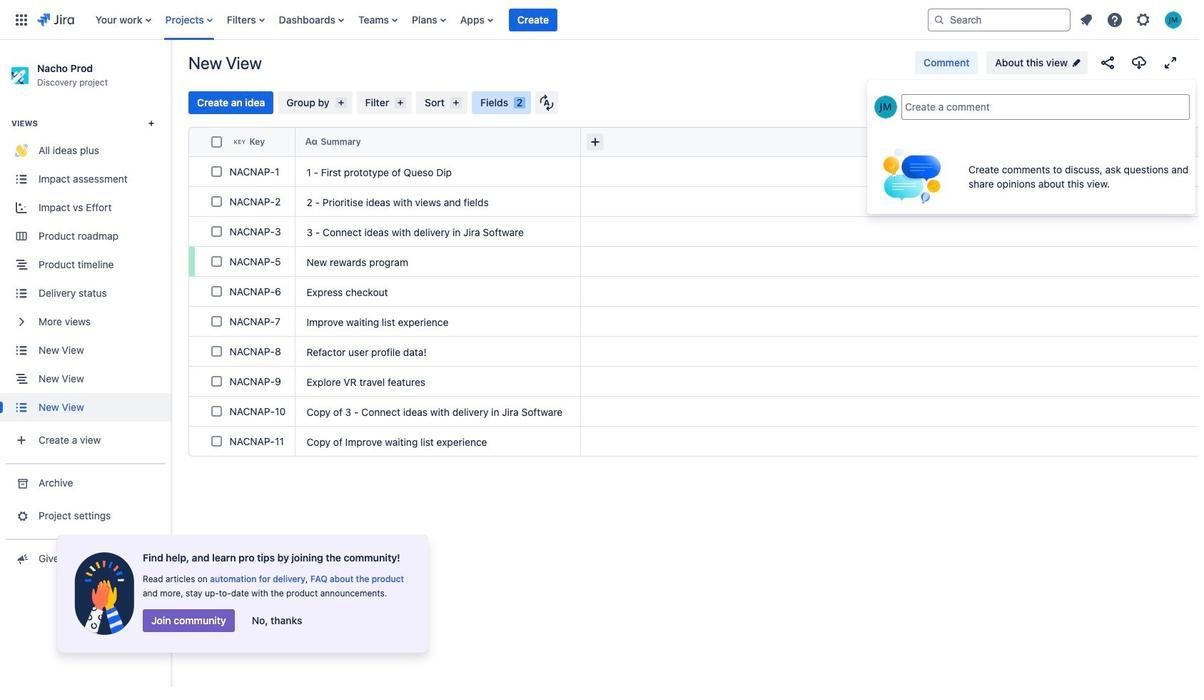 Task type: locate. For each thing, give the bounding box(es) containing it.
jira product discovery navigation element
[[0, 40, 171, 687]]

key image
[[234, 136, 245, 148]]

add description image
[[1071, 57, 1082, 69]]

:wave: image
[[15, 145, 28, 157]]

None search field
[[928, 8, 1071, 31]]

list item
[[509, 0, 557, 40]]

primary element
[[9, 0, 916, 40]]

list
[[88, 0, 916, 40], [1074, 7, 1191, 32]]

appswitcher icon image
[[13, 11, 30, 28]]

group
[[0, 100, 171, 464]]

polaris common.ui.field config.add.add more.icon image
[[587, 133, 604, 151]]

cell
[[188, 127, 208, 157], [581, 157, 759, 187], [581, 187, 759, 217], [581, 217, 759, 247], [581, 247, 759, 277], [581, 277, 759, 307], [581, 307, 759, 337], [581, 337, 759, 367], [581, 367, 759, 397], [581, 397, 759, 427], [581, 427, 759, 457]]

:wave: image
[[15, 145, 28, 157]]

jira image
[[37, 11, 74, 28], [37, 11, 74, 28]]

banner
[[0, 0, 1199, 40]]

1 horizontal spatial list
[[1074, 7, 1191, 32]]



Task type: describe. For each thing, give the bounding box(es) containing it.
help image
[[1106, 11, 1123, 28]]

settings image
[[1135, 11, 1152, 28]]

current project sidebar image
[[156, 57, 187, 86]]

community logo image
[[74, 552, 134, 636]]

project settings image
[[14, 509, 29, 524]]

Search field
[[928, 8, 1071, 31]]

autosave is enabled image
[[540, 94, 554, 111]]

search image
[[934, 14, 945, 25]]

feedback image
[[14, 552, 29, 566]]

summary image
[[305, 136, 317, 148]]

create a view image
[[146, 118, 157, 129]]

your profile and settings image
[[1165, 11, 1182, 28]]

notifications image
[[1078, 11, 1095, 28]]

comments image
[[881, 146, 944, 208]]

Find an idea in this view field
[[1029, 93, 1181, 113]]

0 horizontal spatial list
[[88, 0, 916, 40]]



Task type: vqa. For each thing, say whether or not it's contained in the screenshot.
X
no



